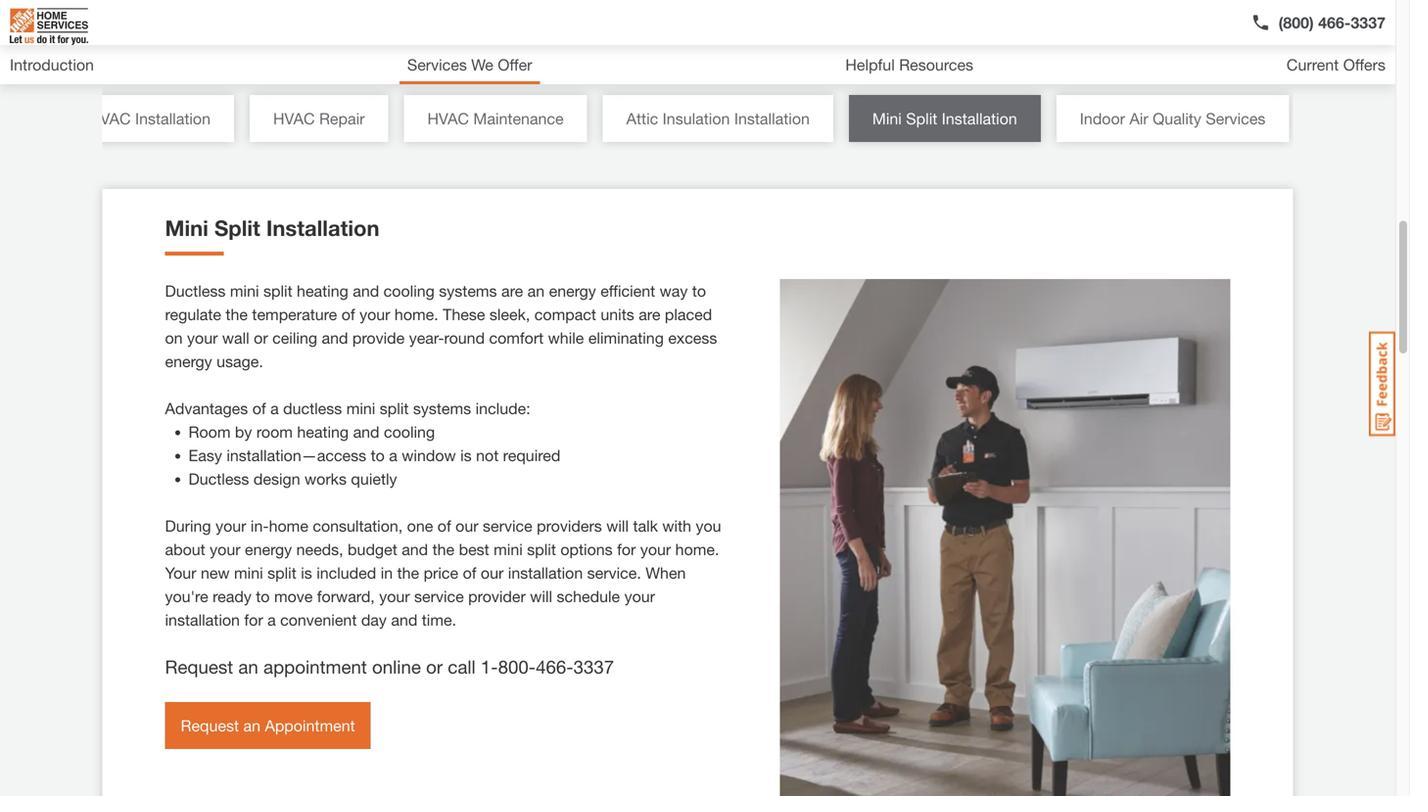 Task type: locate. For each thing, give the bounding box(es) containing it.
hvac down services we offer
[[427, 109, 469, 128]]

online
[[372, 656, 421, 678]]

split up temperature
[[263, 282, 292, 300]]

heating
[[297, 282, 348, 300], [297, 423, 349, 441]]

or left call
[[426, 656, 443, 678]]

1 horizontal spatial in
[[661, 10, 688, 47]]

systems inside advantages of a ductless mini split systems include: room by room heating and cooling easy installation—access to a window is not required ductless design works quietly
[[413, 399, 471, 418]]

1 vertical spatial the
[[432, 540, 455, 559]]

ductless
[[283, 399, 342, 418]]

to inside the ductless mini split heating and cooling systems are an energy efficient way to regulate the temperature of your home. these sleek, compact units are placed on your wall or ceiling and provide year-round comfort while eliminating excess energy usage.
[[692, 282, 706, 300]]

are
[[501, 282, 523, 300], [639, 305, 660, 324]]

request an appointment link
[[165, 702, 371, 749]]

1 vertical spatial 3337
[[573, 656, 614, 678]]

1 vertical spatial in
[[381, 564, 393, 582]]

we
[[471, 55, 493, 74]]

0 vertical spatial our
[[456, 517, 478, 535]]

systems up these
[[439, 282, 497, 300]]

home.
[[395, 305, 438, 324], [675, 540, 719, 559]]

heating up temperature
[[297, 282, 348, 300]]

0 horizontal spatial in
[[381, 564, 393, 582]]

2 heating from the top
[[297, 423, 349, 441]]

cooling up year-
[[384, 282, 435, 300]]

an
[[528, 282, 545, 300], [238, 656, 258, 678], [243, 716, 261, 735]]

services right quality
[[1206, 109, 1266, 128]]

466- right the 1-
[[536, 656, 573, 678]]

request an appointment online or call 1-800-466-3337
[[165, 656, 614, 678]]

1 vertical spatial an
[[238, 656, 258, 678]]

and up quietly
[[353, 423, 380, 441]]

service up best
[[483, 517, 532, 535]]

1 horizontal spatial for
[[617, 540, 636, 559]]

mini up ready
[[234, 564, 263, 582]]

included
[[524, 10, 653, 47]]

are down efficient
[[639, 305, 660, 324]]

2 vertical spatial energy
[[245, 540, 292, 559]]

and
[[353, 282, 379, 300], [322, 329, 348, 347], [353, 423, 380, 441], [402, 540, 428, 559], [391, 611, 418, 629]]

our
[[697, 10, 752, 47]]

regulate
[[165, 305, 221, 324]]

energy down on
[[165, 352, 212, 371]]

0 vertical spatial for
[[617, 540, 636, 559]]

1 horizontal spatial to
[[371, 446, 385, 465]]

0 horizontal spatial 466-
[[536, 656, 573, 678]]

0 vertical spatial home.
[[395, 305, 438, 324]]

offer
[[498, 55, 532, 74]]

provider
[[468, 587, 526, 606]]

in inside during your in-home consultation, one of our service providers will talk with you about your energy needs, budget and the best mini split options for your home. your new mini split is included in the price of our installation service. when you're ready to move forward, your service provider will schedule your installation for a convenient day and time.
[[381, 564, 393, 582]]

0 horizontal spatial is
[[301, 564, 312, 582]]

a
[[270, 399, 279, 418], [389, 446, 397, 465], [267, 611, 276, 629]]

of inside the ductless mini split heating and cooling systems are an energy efficient way to regulate the temperature of your home. these sleek, compact units are placed on your wall or ceiling and provide year-round comfort while eliminating excess energy usage.
[[341, 305, 355, 324]]

1 vertical spatial cooling
[[384, 423, 435, 441]]

0 vertical spatial systems
[[439, 282, 497, 300]]

mini split installation
[[872, 109, 1017, 128], [165, 215, 380, 241]]

1 horizontal spatial is
[[460, 446, 472, 465]]

ductless
[[165, 282, 226, 300], [189, 470, 249, 488]]

with
[[662, 517, 691, 535]]

800-
[[498, 656, 536, 678]]

0 vertical spatial to
[[692, 282, 706, 300]]

1 horizontal spatial energy
[[245, 540, 292, 559]]

appointment
[[263, 656, 367, 678]]

our up provider
[[481, 564, 504, 582]]

hvac maintenance button
[[404, 95, 587, 142]]

resources
[[899, 55, 974, 74]]

0 vertical spatial the
[[226, 305, 248, 324]]

mini split installation up temperature
[[165, 215, 380, 241]]

to up quietly
[[371, 446, 385, 465]]

1 vertical spatial to
[[371, 446, 385, 465]]

an for request an appointment online or call 1-800-466-3337
[[238, 656, 258, 678]]

1 horizontal spatial home.
[[675, 540, 719, 559]]

1 vertical spatial our
[[481, 564, 504, 582]]

a down move
[[267, 611, 276, 629]]

cooling up window
[[384, 423, 435, 441]]

systems for is
[[413, 399, 471, 418]]

2 horizontal spatial to
[[692, 282, 706, 300]]

a up room
[[270, 399, 279, 418]]

appointment
[[265, 716, 355, 735]]

0 vertical spatial ductless
[[165, 282, 226, 300]]

helpful
[[846, 55, 895, 74]]

0 horizontal spatial to
[[256, 587, 270, 606]]

cooling inside advantages of a ductless mini split systems include: room by room heating and cooling easy installation—access to a window is not required ductless design works quietly
[[384, 423, 435, 441]]

1 horizontal spatial mini
[[872, 109, 902, 128]]

heating inside the ductless mini split heating and cooling systems are an energy efficient way to regulate the temperature of your home. these sleek, compact units are placed on your wall or ceiling and provide year-round comfort while eliminating excess energy usage.
[[297, 282, 348, 300]]

split up window
[[380, 399, 409, 418]]

not
[[476, 446, 499, 465]]

an up "sleek,"
[[528, 282, 545, 300]]

provide
[[352, 329, 405, 347]]

1 horizontal spatial split
[[906, 109, 938, 128]]

our
[[456, 517, 478, 535], [481, 564, 504, 582]]

of up room
[[252, 399, 266, 418]]

energy down in-
[[245, 540, 292, 559]]

compact
[[535, 305, 596, 324]]

room
[[189, 423, 231, 441]]

ready
[[213, 587, 252, 606]]

split up the regulate
[[214, 215, 260, 241]]

1 vertical spatial 466-
[[536, 656, 573, 678]]

1 horizontal spatial or
[[426, 656, 443, 678]]

1 horizontal spatial mini split installation
[[872, 109, 1017, 128]]

the left the price
[[397, 564, 419, 582]]

0 vertical spatial are
[[501, 282, 523, 300]]

1 vertical spatial is
[[301, 564, 312, 582]]

hvac for hvac installation
[[89, 109, 131, 128]]

home. down you
[[675, 540, 719, 559]]

2 horizontal spatial services
[[1206, 109, 1266, 128]]

quietly
[[351, 470, 397, 488]]

3337 up offers at the top of the page
[[1351, 13, 1386, 32]]

1 horizontal spatial our
[[481, 564, 504, 582]]

1 vertical spatial mini
[[165, 215, 208, 241]]

1 vertical spatial home.
[[675, 540, 719, 559]]

ductless up the regulate
[[165, 282, 226, 300]]

1 vertical spatial or
[[426, 656, 443, 678]]

1 vertical spatial systems
[[413, 399, 471, 418]]

are up "sleek,"
[[501, 282, 523, 300]]

mini inside the mini split installation button
[[872, 109, 902, 128]]

and right day
[[391, 611, 418, 629]]

466-
[[1318, 13, 1351, 32], [536, 656, 573, 678]]

services down what's
[[407, 55, 467, 74]]

request
[[165, 656, 233, 678], [181, 716, 239, 735]]

for up service.
[[617, 540, 636, 559]]

installation down options at the bottom left
[[508, 564, 583, 582]]

mini up wall
[[230, 282, 259, 300]]

0 vertical spatial heating
[[297, 282, 348, 300]]

will right provider
[[530, 587, 552, 606]]

0 horizontal spatial services
[[407, 55, 467, 74]]

will left 'talk'
[[606, 517, 629, 535]]

0 vertical spatial or
[[254, 329, 268, 347]]

0 horizontal spatial 3337
[[573, 656, 614, 678]]

indoor air quality services
[[1080, 109, 1266, 128]]

works
[[305, 470, 347, 488]]

1 horizontal spatial are
[[639, 305, 660, 324]]

an left 'appointment'
[[243, 716, 261, 735]]

is up move
[[301, 564, 312, 582]]

the up wall
[[226, 305, 248, 324]]

service.
[[587, 564, 641, 582]]

your up day
[[379, 587, 410, 606]]

1 vertical spatial split
[[214, 215, 260, 241]]

mini
[[230, 282, 259, 300], [346, 399, 375, 418], [494, 540, 523, 559], [234, 564, 263, 582]]

in down budget
[[381, 564, 393, 582]]

will
[[606, 517, 629, 535], [530, 587, 552, 606]]

in left our
[[661, 10, 688, 47]]

2 vertical spatial services
[[1206, 109, 1266, 128]]

home. up year-
[[395, 305, 438, 324]]

0 vertical spatial service
[[483, 517, 532, 535]]

0 horizontal spatial mini split installation
[[165, 215, 380, 241]]

installation down you're
[[165, 611, 240, 629]]

1 cooling from the top
[[384, 282, 435, 300]]

0 vertical spatial 3337
[[1351, 13, 1386, 32]]

heating down ductless
[[297, 423, 349, 441]]

1 vertical spatial will
[[530, 587, 552, 606]]

1 vertical spatial services
[[407, 55, 467, 74]]

0 vertical spatial mini split installation
[[872, 109, 1017, 128]]

mini right best
[[494, 540, 523, 559]]

1 vertical spatial energy
[[165, 352, 212, 371]]

split down helpful resources
[[906, 109, 938, 128]]

request inside request an appointment link
[[181, 716, 239, 735]]

to right the "way"
[[692, 282, 706, 300]]

hvac inside button
[[273, 109, 315, 128]]

(800) 466-3337
[[1279, 13, 1386, 32]]

mini up the regulate
[[165, 215, 208, 241]]

and up provide
[[353, 282, 379, 300]]

0 vertical spatial split
[[906, 109, 938, 128]]

1 horizontal spatial will
[[606, 517, 629, 535]]

0 vertical spatial request
[[165, 656, 233, 678]]

services up helpful resources
[[855, 10, 983, 47]]

comfort
[[489, 329, 544, 347]]

2 vertical spatial the
[[397, 564, 419, 582]]

1 horizontal spatial installation
[[508, 564, 583, 582]]

usage.
[[217, 352, 263, 371]]

3337 down schedule
[[573, 656, 614, 678]]

is left the not in the left of the page
[[460, 446, 472, 465]]

1 vertical spatial are
[[639, 305, 660, 324]]

0 vertical spatial mini
[[872, 109, 902, 128]]

split up move
[[267, 564, 296, 582]]

mini split installation down resources
[[872, 109, 1017, 128]]

1 vertical spatial request
[[181, 716, 239, 735]]

easy
[[189, 446, 222, 465]]

of up provide
[[341, 305, 355, 324]]

is inside advantages of a ductless mini split systems include: room by room heating and cooling easy installation—access to a window is not required ductless design works quietly
[[460, 446, 472, 465]]

and down one
[[402, 540, 428, 559]]

mini
[[872, 109, 902, 128], [165, 215, 208, 241]]

1 vertical spatial installation
[[165, 611, 240, 629]]

of down best
[[463, 564, 476, 582]]

nav pod mini split - image image
[[780, 279, 1231, 796]]

is
[[460, 446, 472, 465], [301, 564, 312, 582]]

day
[[361, 611, 387, 629]]

what's
[[412, 10, 515, 47]]

1 vertical spatial ductless
[[189, 470, 249, 488]]

hvac down introduction
[[89, 109, 131, 128]]

1 vertical spatial heating
[[297, 423, 349, 441]]

0 vertical spatial services
[[855, 10, 983, 47]]

your
[[165, 564, 196, 582]]

or right wall
[[254, 329, 268, 347]]

during your in-home consultation, one of our service providers will talk with you about your energy needs, budget and the best mini split options for your home. your new mini split is included in the price of our installation service. when you're ready to move forward, your service provider will schedule your installation for a convenient day and time.
[[165, 517, 721, 629]]

an up request an appointment link
[[238, 656, 258, 678]]

energy up compact
[[549, 282, 596, 300]]

0 vertical spatial cooling
[[384, 282, 435, 300]]

systems up window
[[413, 399, 471, 418]]

mini right ductless
[[346, 399, 375, 418]]

to left move
[[256, 587, 270, 606]]

about
[[165, 540, 205, 559]]

insulation
[[663, 109, 730, 128]]

the up the price
[[432, 540, 455, 559]]

options
[[561, 540, 613, 559]]

feedback link image
[[1369, 331, 1396, 437]]

ductless down 'easy'
[[189, 470, 249, 488]]

0 vertical spatial an
[[528, 282, 545, 300]]

split inside advantages of a ductless mini split systems include: room by room heating and cooling easy installation—access to a window is not required ductless design works quietly
[[380, 399, 409, 418]]

systems
[[439, 282, 497, 300], [413, 399, 471, 418]]

to inside advantages of a ductless mini split systems include: room by room heating and cooling easy installation—access to a window is not required ductless design works quietly
[[371, 446, 385, 465]]

you're
[[165, 587, 208, 606]]

1 horizontal spatial the
[[397, 564, 419, 582]]

systems inside the ductless mini split heating and cooling systems are an energy efficient way to regulate the temperature of your home. these sleek, compact units are placed on your wall or ceiling and provide year-round comfort while eliminating excess energy usage.
[[439, 282, 497, 300]]

to
[[692, 282, 706, 300], [371, 446, 385, 465], [256, 587, 270, 606]]

0 vertical spatial energy
[[549, 282, 596, 300]]

466- right "(800)"
[[1318, 13, 1351, 32]]

2 cooling from the top
[[384, 423, 435, 441]]

of
[[341, 305, 355, 324], [252, 399, 266, 418], [438, 517, 451, 535], [463, 564, 476, 582]]

2 vertical spatial to
[[256, 587, 270, 606]]

or inside the ductless mini split heating and cooling systems are an energy efficient way to regulate the temperature of your home. these sleek, compact units are placed on your wall or ceiling and provide year-round comfort while eliminating excess energy usage.
[[254, 329, 268, 347]]

0 vertical spatial will
[[606, 517, 629, 535]]

a up quietly
[[389, 446, 397, 465]]

in-
[[251, 517, 269, 535]]

1 horizontal spatial 466-
[[1318, 13, 1351, 32]]

2 vertical spatial a
[[267, 611, 276, 629]]

0 horizontal spatial will
[[530, 587, 552, 606]]

0 vertical spatial is
[[460, 446, 472, 465]]

our up best
[[456, 517, 478, 535]]

split
[[906, 109, 938, 128], [214, 215, 260, 241]]

0 vertical spatial installation
[[508, 564, 583, 582]]

service up time.
[[414, 587, 464, 606]]

mini down helpful
[[872, 109, 902, 128]]

forward,
[[317, 587, 375, 606]]

include:
[[476, 399, 530, 418]]

(800) 466-3337 link
[[1251, 11, 1386, 34]]

1 heating from the top
[[297, 282, 348, 300]]

0 horizontal spatial service
[[414, 587, 464, 606]]

included
[[317, 564, 376, 582]]

0 vertical spatial 466-
[[1318, 13, 1351, 32]]

hvac left repair
[[273, 109, 315, 128]]

0 horizontal spatial the
[[226, 305, 248, 324]]

repair
[[319, 109, 365, 128]]

2 vertical spatial an
[[243, 716, 261, 735]]

services
[[855, 10, 983, 47], [407, 55, 467, 74], [1206, 109, 1266, 128]]

0 horizontal spatial or
[[254, 329, 268, 347]]

1 horizontal spatial 3337
[[1351, 13, 1386, 32]]

0 horizontal spatial home.
[[395, 305, 438, 324]]

2 horizontal spatial energy
[[549, 282, 596, 300]]

installation
[[135, 109, 211, 128], [734, 109, 810, 128], [942, 109, 1017, 128], [266, 215, 380, 241]]

installation
[[508, 564, 583, 582], [165, 611, 240, 629]]

0 horizontal spatial for
[[244, 611, 263, 629]]

3337
[[1351, 13, 1386, 32], [573, 656, 614, 678]]

energy
[[549, 282, 596, 300], [165, 352, 212, 371], [245, 540, 292, 559]]

helpful resources
[[846, 55, 974, 74]]

the
[[226, 305, 248, 324], [432, 540, 455, 559], [397, 564, 419, 582]]

an inside the ductless mini split heating and cooling systems are an energy efficient way to regulate the temperature of your home. these sleek, compact units are placed on your wall or ceiling and provide year-round comfort while eliminating excess energy usage.
[[528, 282, 545, 300]]

indoor
[[1080, 109, 1125, 128]]

1 vertical spatial service
[[414, 587, 464, 606]]

for down ready
[[244, 611, 263, 629]]

0 horizontal spatial are
[[501, 282, 523, 300]]



Task type: describe. For each thing, give the bounding box(es) containing it.
by
[[235, 423, 252, 441]]

request an appointment
[[181, 716, 355, 735]]

on
[[165, 329, 183, 347]]

temperature
[[252, 305, 337, 324]]

units
[[601, 305, 634, 324]]

call
[[448, 656, 476, 678]]

mini split installation button
[[849, 95, 1041, 142]]

1 horizontal spatial service
[[483, 517, 532, 535]]

placed
[[665, 305, 712, 324]]

request for request an appointment
[[181, 716, 239, 735]]

0 horizontal spatial split
[[214, 215, 260, 241]]

indoor air quality services button
[[1056, 95, 1289, 142]]

best
[[459, 540, 489, 559]]

design
[[254, 470, 300, 488]]

1-
[[481, 656, 498, 678]]

year-
[[409, 329, 444, 347]]

services inside button
[[1206, 109, 1266, 128]]

what's included in our hvac services
[[412, 10, 983, 47]]

your up provide
[[359, 305, 390, 324]]

convenient
[[280, 611, 357, 629]]

1 vertical spatial a
[[389, 446, 397, 465]]

home. inside the ductless mini split heating and cooling systems are an energy efficient way to regulate the temperature of your home. these sleek, compact units are placed on your wall or ceiling and provide year-round comfort while eliminating excess energy usage.
[[395, 305, 438, 324]]

ceiling
[[272, 329, 317, 347]]

2 horizontal spatial the
[[432, 540, 455, 559]]

1 vertical spatial mini split installation
[[165, 215, 380, 241]]

0 vertical spatial a
[[270, 399, 279, 418]]

cooling inside the ductless mini split heating and cooling systems are an energy efficient way to regulate the temperature of your home. these sleek, compact units are placed on your wall or ceiling and provide year-round comfort while eliminating excess energy usage.
[[384, 282, 435, 300]]

current
[[1287, 55, 1339, 74]]

0 vertical spatial in
[[661, 10, 688, 47]]

services we offer
[[407, 55, 532, 74]]

budget
[[348, 540, 397, 559]]

1 horizontal spatial services
[[855, 10, 983, 47]]

mini split installation inside the mini split installation button
[[872, 109, 1017, 128]]

ductless mini split heating and cooling systems are an energy efficient way to regulate the temperature of your home. these sleek, compact units are placed on your wall or ceiling and provide year-round comfort while eliminating excess energy usage.
[[165, 282, 717, 371]]

is inside during your in-home consultation, one of our service providers will talk with you about your energy needs, budget and the best mini split options for your home. your new mini split is included in the price of our installation service. when you're ready to move forward, your service provider will schedule your installation for a convenient day and time.
[[301, 564, 312, 582]]

home
[[269, 517, 308, 535]]

attic
[[626, 109, 658, 128]]

way
[[660, 282, 688, 300]]

needs,
[[296, 540, 343, 559]]

ductless inside the ductless mini split heating and cooling systems are an energy efficient way to regulate the temperature of your home. these sleek, compact units are placed on your wall or ceiling and provide year-round comfort while eliminating excess energy usage.
[[165, 282, 226, 300]]

sleek,
[[490, 305, 530, 324]]

introduction
[[10, 55, 94, 74]]

and right the ceiling
[[322, 329, 348, 347]]

mini inside the ductless mini split heating and cooling systems are an energy efficient way to regulate the temperature of your home. these sleek, compact units are placed on your wall or ceiling and provide year-round comfort while eliminating excess energy usage.
[[230, 282, 259, 300]]

round
[[444, 329, 485, 347]]

room
[[256, 423, 293, 441]]

and inside advantages of a ductless mini split systems include: room by room heating and cooling easy installation—access to a window is not required ductless design works quietly
[[353, 423, 380, 441]]

window
[[402, 446, 456, 465]]

price
[[424, 564, 458, 582]]

you
[[696, 517, 721, 535]]

mini inside advantages of a ductless mini split systems include: room by room heating and cooling easy installation—access to a window is not required ductless design works quietly
[[346, 399, 375, 418]]

0 horizontal spatial mini
[[165, 215, 208, 241]]

of right one
[[438, 517, 451, 535]]

hvac for hvac repair
[[273, 109, 315, 128]]

your up when
[[640, 540, 671, 559]]

offers
[[1343, 55, 1386, 74]]

installation—access
[[227, 446, 366, 465]]

hvac installation
[[89, 109, 211, 128]]

required
[[503, 446, 561, 465]]

current offers
[[1287, 55, 1386, 74]]

0 horizontal spatial installation
[[165, 611, 240, 629]]

ductless inside advantages of a ductless mini split systems include: room by room heating and cooling easy installation—access to a window is not required ductless design works quietly
[[189, 470, 249, 488]]

time.
[[422, 611, 456, 629]]

(800)
[[1279, 13, 1314, 32]]

quality
[[1153, 109, 1202, 128]]

to inside during your in-home consultation, one of our service providers will talk with you about your energy needs, budget and the best mini split options for your home. your new mini split is included in the price of our installation service. when you're ready to move forward, your service provider will schedule your installation for a convenient day and time.
[[256, 587, 270, 606]]

attic insulation installation
[[626, 109, 810, 128]]

air
[[1130, 109, 1148, 128]]

energy inside during your in-home consultation, one of our service providers will talk with you about your energy needs, budget and the best mini split options for your home. your new mini split is included in the price of our installation service. when you're ready to move forward, your service provider will schedule your installation for a convenient day and time.
[[245, 540, 292, 559]]

hvac repair
[[273, 109, 365, 128]]

your left in-
[[216, 517, 246, 535]]

hvac for hvac maintenance
[[427, 109, 469, 128]]

of inside advantages of a ductless mini split systems include: room by room heating and cooling easy installation—access to a window is not required ductless design works quietly
[[252, 399, 266, 418]]

wall
[[222, 329, 249, 347]]

an for request an appointment
[[243, 716, 261, 735]]

your down the regulate
[[187, 329, 218, 347]]

split down providers
[[527, 540, 556, 559]]

0 horizontal spatial energy
[[165, 352, 212, 371]]

consultation,
[[313, 517, 403, 535]]

your down service.
[[624, 587, 655, 606]]

eliminating
[[588, 329, 664, 347]]

heating inside advantages of a ductless mini split systems include: room by room heating and cooling easy installation—access to a window is not required ductless design works quietly
[[297, 423, 349, 441]]

systems for these
[[439, 282, 497, 300]]

when
[[646, 564, 686, 582]]

request for request an appointment online or call 1-800-466-3337
[[165, 656, 233, 678]]

split inside the ductless mini split heating and cooling systems are an energy efficient way to regulate the temperature of your home. these sleek, compact units are placed on your wall or ceiling and provide year-round comfort while eliminating excess energy usage.
[[263, 282, 292, 300]]

hvac up helpful
[[761, 10, 847, 47]]

hvac repair button
[[250, 95, 388, 142]]

your up new
[[210, 540, 240, 559]]

new
[[201, 564, 230, 582]]

schedule
[[557, 587, 620, 606]]

split inside button
[[906, 109, 938, 128]]

a inside during your in-home consultation, one of our service providers will talk with you about your energy needs, budget and the best mini split options for your home. your new mini split is included in the price of our installation service. when you're ready to move forward, your service provider will schedule your installation for a convenient day and time.
[[267, 611, 276, 629]]

home. inside during your in-home consultation, one of our service providers will talk with you about your energy needs, budget and the best mini split options for your home. your new mini split is included in the price of our installation service. when you're ready to move forward, your service provider will schedule your installation for a convenient day and time.
[[675, 540, 719, 559]]

while
[[548, 329, 584, 347]]

providers
[[537, 517, 602, 535]]

1 vertical spatial for
[[244, 611, 263, 629]]

these
[[443, 305, 485, 324]]

advantages of a ductless mini split systems include: room by room heating and cooling easy installation—access to a window is not required ductless design works quietly
[[165, 399, 561, 488]]

do it for you logo image
[[10, 0, 88, 53]]

excess
[[668, 329, 717, 347]]

hvac maintenance
[[427, 109, 564, 128]]

hvac installation button
[[66, 95, 234, 142]]

talk
[[633, 517, 658, 535]]

maintenance
[[473, 109, 564, 128]]

the inside the ductless mini split heating and cooling systems are an energy efficient way to regulate the temperature of your home. these sleek, compact units are placed on your wall or ceiling and provide year-round comfort while eliminating excess energy usage.
[[226, 305, 248, 324]]

move
[[274, 587, 313, 606]]

efficient
[[601, 282, 655, 300]]

during
[[165, 517, 211, 535]]

0 horizontal spatial our
[[456, 517, 478, 535]]

attic insulation installation button
[[603, 95, 833, 142]]



Task type: vqa. For each thing, say whether or not it's contained in the screenshot.
8, at the right top
no



